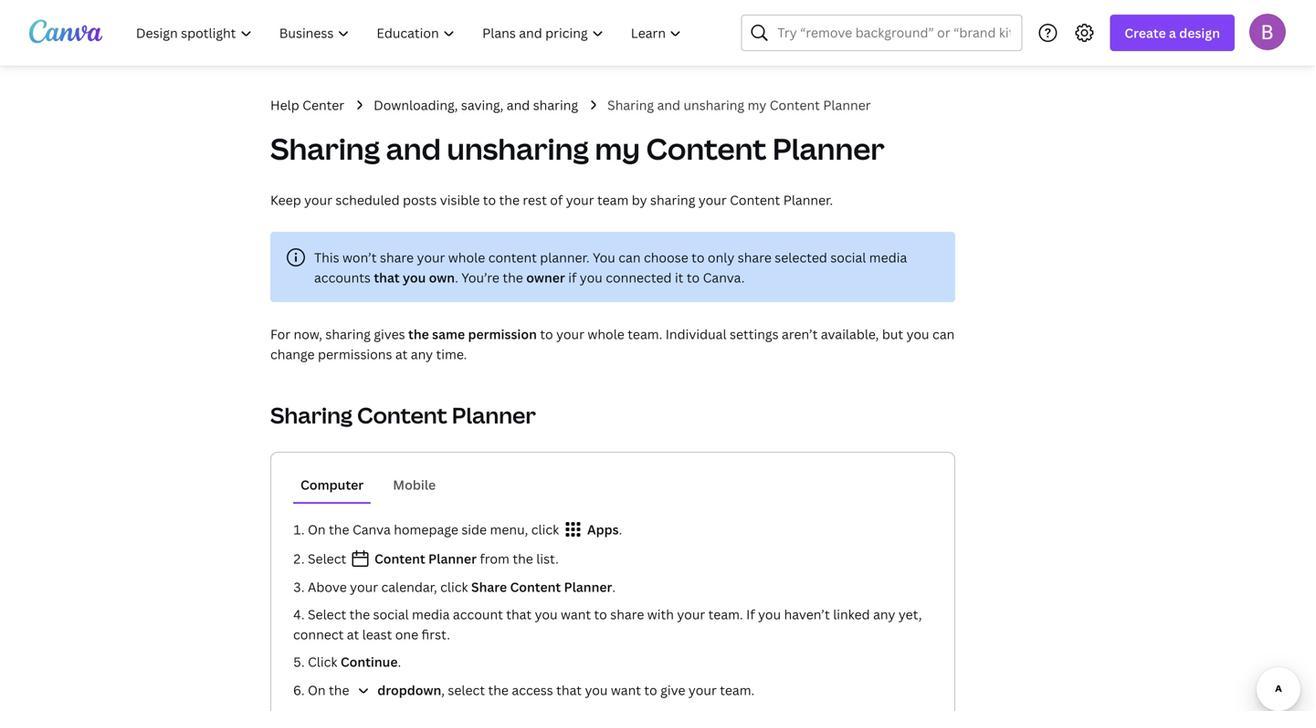 Task type: describe. For each thing, give the bounding box(es) containing it.
give
[[661, 682, 686, 699]]

account
[[453, 606, 503, 624]]

any inside the to your whole team. individual settings aren't available, but you can change permissions at any time.
[[411, 346, 433, 363]]

computer
[[301, 476, 364, 494]]

to right visible
[[483, 191, 496, 209]]

sharing and unsharing my content planner link
[[608, 95, 871, 115]]

sharing content planner
[[270, 401, 536, 430]]

want inside select the social media account that you want to share with your team. if you haven't linked any yet, connect at least one first.
[[561, 606, 591, 624]]

team. inside select the social media account that you want to share with your team. if you haven't linked any yet, connect at least one first.
[[709, 606, 743, 624]]

content
[[489, 249, 537, 266]]

mobile button
[[386, 468, 443, 503]]

0 horizontal spatial click
[[441, 579, 468, 596]]

rest
[[523, 191, 547, 209]]

create a design
[[1125, 24, 1221, 42]]

of
[[550, 191, 563, 209]]

this won't share your whole content planner. you can choose to only share selected social media accounts
[[314, 249, 908, 286]]

computer button
[[293, 468, 371, 503]]

permissions
[[318, 346, 392, 363]]

keep your scheduled posts visible to the rest of your team by sharing your content planner.
[[270, 191, 833, 209]]

1 vertical spatial my
[[595, 129, 640, 169]]

select
[[448, 682, 485, 699]]

0 horizontal spatial that
[[374, 269, 400, 286]]

from
[[480, 551, 510, 568]]

linked
[[833, 606, 870, 624]]

access
[[512, 682, 553, 699]]

the inside select the social media account that you want to share with your team. if you haven't linked any yet, connect at least one first.
[[350, 606, 370, 624]]

can inside the to your whole team. individual settings aren't available, but you can change permissions at any time.
[[933, 326, 955, 343]]

click
[[308, 654, 338, 671]]

mobile
[[393, 476, 436, 494]]

top level navigation element
[[124, 15, 698, 51]]

create a design button
[[1110, 15, 1235, 51]]

0 horizontal spatial share
[[380, 249, 414, 266]]

your right the of
[[566, 191, 594, 209]]

for now, sharing gives the same permission
[[270, 326, 537, 343]]

continue
[[341, 654, 398, 671]]

by
[[632, 191, 647, 209]]

media inside select the social media account that you want to share with your team. if you haven't linked any yet, connect at least one first.
[[412, 606, 450, 624]]

whole inside the to your whole team. individual settings aren't available, but you can change permissions at any time.
[[588, 326, 625, 343]]

center
[[303, 96, 345, 114]]

one
[[395, 626, 419, 644]]

0 vertical spatial my
[[748, 96, 767, 114]]

canva
[[353, 521, 391, 539]]

on the canva homepage side menu, click
[[308, 521, 562, 539]]

settings
[[730, 326, 779, 343]]

connect
[[293, 626, 344, 644]]

it
[[675, 269, 684, 286]]

gives
[[374, 326, 405, 343]]

your inside the to your whole team. individual settings aren't available, but you can change permissions at any time.
[[557, 326, 585, 343]]

first.
[[422, 626, 450, 644]]

create
[[1125, 24, 1167, 42]]

content planner
[[372, 551, 477, 568]]

share
[[471, 579, 507, 596]]

calendar,
[[381, 579, 437, 596]]

scheduled
[[336, 191, 400, 209]]

design
[[1180, 24, 1221, 42]]

time.
[[436, 346, 467, 363]]

the left rest
[[499, 191, 520, 209]]

own
[[429, 269, 455, 286]]

1 vertical spatial sharing
[[270, 129, 380, 169]]

you're
[[462, 269, 500, 286]]

0 vertical spatial sharing and unsharing my content planner
[[608, 96, 871, 114]]

aren't
[[782, 326, 818, 343]]

that you own . you're the owner if you connected it to canva.
[[374, 269, 745, 286]]

planner.
[[540, 249, 590, 266]]

and inside "downloading, saving, and sharing" link
[[507, 96, 530, 114]]

selected
[[775, 249, 828, 266]]

social inside select the social media account that you want to share with your team. if you haven't linked any yet, connect at least one first.
[[373, 606, 409, 624]]

but
[[882, 326, 904, 343]]

from the list.
[[477, 551, 559, 568]]

to left give
[[645, 682, 658, 699]]

change
[[270, 346, 315, 363]]

select for select
[[308, 551, 350, 568]]

downloading,
[[374, 96, 458, 114]]

least
[[362, 626, 392, 644]]

for
[[270, 326, 291, 343]]

media inside the this won't share your whole content planner. you can choose to only share selected social media accounts
[[870, 249, 908, 266]]

visible
[[440, 191, 480, 209]]

that inside select the social media account that you want to share with your team. if you haven't linked any yet, connect at least one first.
[[506, 606, 532, 624]]

to right it
[[687, 269, 700, 286]]

menu,
[[490, 521, 528, 539]]

connected
[[606, 269, 672, 286]]

keep
[[270, 191, 301, 209]]

above
[[308, 579, 347, 596]]

click continue .
[[308, 654, 401, 671]]

at inside select the social media account that you want to share with your team. if you haven't linked any yet, connect at least one first.
[[347, 626, 359, 644]]

downloading, saving, and sharing
[[374, 96, 578, 114]]

help
[[270, 96, 299, 114]]

yet,
[[899, 606, 922, 624]]

this
[[314, 249, 339, 266]]

the left the list.
[[513, 551, 533, 568]]



Task type: vqa. For each thing, say whether or not it's contained in the screenshot.


Task type: locate. For each thing, give the bounding box(es) containing it.
that down won't
[[374, 269, 400, 286]]

1 vertical spatial at
[[347, 626, 359, 644]]

0 vertical spatial any
[[411, 346, 433, 363]]

now,
[[294, 326, 323, 343]]

the
[[499, 191, 520, 209], [503, 269, 523, 286], [408, 326, 429, 343], [329, 521, 350, 539], [513, 551, 533, 568], [350, 606, 370, 624], [329, 682, 350, 699], [488, 682, 509, 699]]

team.
[[628, 326, 663, 343], [709, 606, 743, 624], [720, 682, 755, 699]]

1 vertical spatial whole
[[588, 326, 625, 343]]

to left with
[[594, 606, 607, 624]]

1 vertical spatial any
[[874, 606, 896, 624]]

2 vertical spatial sharing
[[270, 401, 353, 430]]

1 vertical spatial on
[[308, 682, 326, 699]]

your right above
[[350, 579, 378, 596]]

1 horizontal spatial want
[[611, 682, 641, 699]]

and
[[507, 96, 530, 114], [657, 96, 681, 114], [386, 129, 441, 169]]

at down for now, sharing gives the same permission
[[396, 346, 408, 363]]

side
[[462, 521, 487, 539]]

your inside select the social media account that you want to share with your team. if you haven't linked any yet, connect at least one first.
[[677, 606, 706, 624]]

team. left if at the bottom
[[709, 606, 743, 624]]

if
[[747, 606, 755, 624]]

media up 'but'
[[870, 249, 908, 266]]

1 vertical spatial team.
[[709, 606, 743, 624]]

.
[[455, 269, 458, 286], [619, 521, 622, 539], [613, 579, 616, 596], [398, 654, 401, 671]]

select inside select the social media account that you want to share with your team. if you haven't linked any yet, connect at least one first.
[[308, 606, 347, 624]]

you right 'but'
[[907, 326, 930, 343]]

0 vertical spatial whole
[[448, 249, 485, 266]]

above your calendar, click share content planner .
[[308, 579, 616, 596]]

0 vertical spatial team.
[[628, 326, 663, 343]]

owner
[[527, 269, 565, 286]]

, select the access that you want to give your team.
[[442, 682, 755, 699]]

your right with
[[677, 606, 706, 624]]

0 vertical spatial at
[[396, 346, 408, 363]]

social up the least
[[373, 606, 409, 624]]

you right if at the bottom
[[758, 606, 781, 624]]

your right give
[[689, 682, 717, 699]]

whole
[[448, 249, 485, 266], [588, 326, 625, 343]]

click
[[532, 521, 559, 539], [441, 579, 468, 596]]

a
[[1170, 24, 1177, 42]]

0 vertical spatial click
[[532, 521, 559, 539]]

haven't
[[784, 606, 830, 624]]

sharing up the permissions
[[326, 326, 371, 343]]

at inside the to your whole team. individual settings aren't available, but you can change permissions at any time.
[[396, 346, 408, 363]]

same
[[432, 326, 465, 343]]

0 horizontal spatial can
[[619, 249, 641, 266]]

that right access
[[557, 682, 582, 699]]

saving,
[[461, 96, 504, 114]]

2 on from the top
[[308, 682, 326, 699]]

any
[[411, 346, 433, 363], [874, 606, 896, 624]]

sharing and unsharing my content planner
[[608, 96, 871, 114], [270, 129, 885, 169]]

select up the connect
[[308, 606, 347, 624]]

to left only
[[692, 249, 705, 266]]

at left the least
[[347, 626, 359, 644]]

sharing right by
[[651, 191, 696, 209]]

downloading, saving, and sharing link
[[374, 95, 578, 115]]

you
[[593, 249, 616, 266]]

2 horizontal spatial that
[[557, 682, 582, 699]]

you
[[403, 269, 426, 286], [580, 269, 603, 286], [907, 326, 930, 343], [535, 606, 558, 624], [758, 606, 781, 624], [585, 682, 608, 699]]

your right keep
[[304, 191, 333, 209]]

share inside select the social media account that you want to share with your team. if you haven't linked any yet, connect at least one first.
[[611, 606, 644, 624]]

on for on the
[[308, 682, 326, 699]]

on for on the canva homepage side menu, click
[[308, 521, 326, 539]]

planner
[[824, 96, 871, 114], [773, 129, 885, 169], [452, 401, 536, 430], [429, 551, 477, 568], [564, 579, 613, 596]]

planner down time.
[[452, 401, 536, 430]]

on the
[[308, 682, 353, 699]]

0 horizontal spatial at
[[347, 626, 359, 644]]

1 horizontal spatial can
[[933, 326, 955, 343]]

any inside select the social media account that you want to share with your team. if you haven't linked any yet, connect at least one first.
[[874, 606, 896, 624]]

0 vertical spatial that
[[374, 269, 400, 286]]

0 vertical spatial media
[[870, 249, 908, 266]]

1 horizontal spatial whole
[[588, 326, 625, 343]]

team. left individual
[[628, 326, 663, 343]]

1 vertical spatial sharing and unsharing my content planner
[[270, 129, 885, 169]]

can inside the this won't share your whole content planner. you can choose to only share selected social media accounts
[[619, 249, 641, 266]]

share right only
[[738, 249, 772, 266]]

0 vertical spatial on
[[308, 521, 326, 539]]

media
[[870, 249, 908, 266], [412, 606, 450, 624]]

1 vertical spatial sharing
[[651, 191, 696, 209]]

2 horizontal spatial sharing
[[651, 191, 696, 209]]

to inside the this won't share your whole content planner. you can choose to only share selected social media accounts
[[692, 249, 705, 266]]

you inside the to your whole team. individual settings aren't available, but you can change permissions at any time.
[[907, 326, 930, 343]]

homepage
[[394, 521, 459, 539]]

0 horizontal spatial want
[[561, 606, 591, 624]]

0 vertical spatial sharing
[[533, 96, 578, 114]]

the left "canva"
[[329, 521, 350, 539]]

0 horizontal spatial social
[[373, 606, 409, 624]]

to
[[483, 191, 496, 209], [692, 249, 705, 266], [687, 269, 700, 286], [540, 326, 553, 343], [594, 606, 607, 624], [645, 682, 658, 699]]

1 horizontal spatial and
[[507, 96, 530, 114]]

1 vertical spatial click
[[441, 579, 468, 596]]

unsharing
[[684, 96, 745, 114], [447, 129, 589, 169]]

select up above
[[308, 551, 350, 568]]

social inside the this won't share your whole content planner. you can choose to only share selected social media accounts
[[831, 249, 867, 266]]

0 vertical spatial select
[[308, 551, 350, 568]]

posts
[[403, 191, 437, 209]]

share left with
[[611, 606, 644, 624]]

0 vertical spatial sharing
[[608, 96, 654, 114]]

1 horizontal spatial at
[[396, 346, 408, 363]]

,
[[442, 682, 445, 699]]

permission
[[468, 326, 537, 343]]

only
[[708, 249, 735, 266]]

social right selected
[[831, 249, 867, 266]]

team. inside the to your whole team. individual settings aren't available, but you can change permissions at any time.
[[628, 326, 663, 343]]

planner up planner.
[[773, 129, 885, 169]]

help center link
[[270, 95, 345, 115]]

to right 'permission'
[[540, 326, 553, 343]]

1 vertical spatial select
[[308, 606, 347, 624]]

media up first.
[[412, 606, 450, 624]]

on down click
[[308, 682, 326, 699]]

select the social media account that you want to share with your team. if you haven't linked any yet, connect at least one first.
[[293, 606, 922, 644]]

can up connected
[[619, 249, 641, 266]]

your up own
[[417, 249, 445, 266]]

want
[[561, 606, 591, 624], [611, 682, 641, 699]]

whole up you're
[[448, 249, 485, 266]]

0 vertical spatial can
[[619, 249, 641, 266]]

2 horizontal spatial and
[[657, 96, 681, 114]]

1 vertical spatial want
[[611, 682, 641, 699]]

0 horizontal spatial unsharing
[[447, 129, 589, 169]]

1 vertical spatial social
[[373, 606, 409, 624]]

accounts
[[314, 269, 371, 286]]

1 horizontal spatial any
[[874, 606, 896, 624]]

the right the gives
[[408, 326, 429, 343]]

sharing
[[608, 96, 654, 114], [270, 129, 380, 169], [270, 401, 353, 430]]

1 horizontal spatial sharing
[[533, 96, 578, 114]]

to inside select the social media account that you want to share with your team. if you haven't linked any yet, connect at least one first.
[[594, 606, 607, 624]]

that down share
[[506, 606, 532, 624]]

your
[[304, 191, 333, 209], [566, 191, 594, 209], [699, 191, 727, 209], [417, 249, 445, 266], [557, 326, 585, 343], [350, 579, 378, 596], [677, 606, 706, 624], [689, 682, 717, 699]]

1 vertical spatial that
[[506, 606, 532, 624]]

planner.
[[784, 191, 833, 209]]

0 horizontal spatial whole
[[448, 249, 485, 266]]

0 horizontal spatial media
[[412, 606, 450, 624]]

dropdown
[[375, 682, 442, 699]]

0 horizontal spatial my
[[595, 129, 640, 169]]

to your whole team. individual settings aren't available, but you can change permissions at any time.
[[270, 326, 955, 363]]

available,
[[821, 326, 879, 343]]

the down content
[[503, 269, 523, 286]]

2 vertical spatial sharing
[[326, 326, 371, 343]]

my
[[748, 96, 767, 114], [595, 129, 640, 169]]

planner down try "remove background" or "brand kit" search field
[[824, 96, 871, 114]]

1 vertical spatial unsharing
[[447, 129, 589, 169]]

list.
[[537, 551, 559, 568]]

bob builder image
[[1250, 13, 1286, 50]]

canva.
[[703, 269, 745, 286]]

the up the least
[[350, 606, 370, 624]]

content
[[770, 96, 820, 114], [646, 129, 767, 169], [730, 191, 781, 209], [357, 401, 448, 430], [375, 551, 426, 568], [510, 579, 561, 596]]

with
[[648, 606, 674, 624]]

1 horizontal spatial my
[[748, 96, 767, 114]]

and inside sharing and unsharing my content planner link
[[657, 96, 681, 114]]

1 horizontal spatial that
[[506, 606, 532, 624]]

whole inside the this won't share your whole content planner. you can choose to only share selected social media accounts
[[448, 249, 485, 266]]

1 horizontal spatial share
[[611, 606, 644, 624]]

on
[[308, 521, 326, 539], [308, 682, 326, 699]]

1 vertical spatial can
[[933, 326, 955, 343]]

can right 'but'
[[933, 326, 955, 343]]

select for select the social media account that you want to share with your team. if you haven't linked any yet, connect at least one first.
[[308, 606, 347, 624]]

share right won't
[[380, 249, 414, 266]]

whole down connected
[[588, 326, 625, 343]]

won't
[[343, 249, 377, 266]]

team
[[598, 191, 629, 209]]

you down the list.
[[535, 606, 558, 624]]

your down if
[[557, 326, 585, 343]]

2 select from the top
[[308, 606, 347, 624]]

the down click continue .
[[329, 682, 350, 699]]

2 vertical spatial that
[[557, 682, 582, 699]]

you left own
[[403, 269, 426, 286]]

apps
[[584, 521, 619, 539]]

team. right give
[[720, 682, 755, 699]]

select
[[308, 551, 350, 568], [308, 606, 347, 624]]

planner up above your calendar, click share content planner .
[[429, 551, 477, 568]]

1 on from the top
[[308, 521, 326, 539]]

you right access
[[585, 682, 608, 699]]

click up the list.
[[532, 521, 559, 539]]

the right select
[[488, 682, 509, 699]]

you right if
[[580, 269, 603, 286]]

your up only
[[699, 191, 727, 209]]

1 horizontal spatial media
[[870, 249, 908, 266]]

at
[[396, 346, 408, 363], [347, 626, 359, 644]]

0 vertical spatial want
[[561, 606, 591, 624]]

0 vertical spatial unsharing
[[684, 96, 745, 114]]

1 horizontal spatial unsharing
[[684, 96, 745, 114]]

0 horizontal spatial and
[[386, 129, 441, 169]]

2 horizontal spatial share
[[738, 249, 772, 266]]

choose
[[644, 249, 689, 266]]

individual
[[666, 326, 727, 343]]

0 horizontal spatial any
[[411, 346, 433, 363]]

1 horizontal spatial click
[[532, 521, 559, 539]]

sharing
[[533, 96, 578, 114], [651, 191, 696, 209], [326, 326, 371, 343]]

sharing right the saving,
[[533, 96, 578, 114]]

social
[[831, 249, 867, 266], [373, 606, 409, 624]]

2 vertical spatial team.
[[720, 682, 755, 699]]

on down computer
[[308, 521, 326, 539]]

0 horizontal spatial sharing
[[326, 326, 371, 343]]

0 vertical spatial social
[[831, 249, 867, 266]]

want up , select the access that you want to give your team. on the bottom of the page
[[561, 606, 591, 624]]

1 horizontal spatial social
[[831, 249, 867, 266]]

to inside the to your whole team. individual settings aren't available, but you can change permissions at any time.
[[540, 326, 553, 343]]

planner up select the social media account that you want to share with your team. if you haven't linked any yet, connect at least one first.
[[564, 579, 613, 596]]

1 select from the top
[[308, 551, 350, 568]]

Try "remove background" or "brand kit" search field
[[778, 16, 1011, 50]]

your inside the this won't share your whole content planner. you can choose to only share selected social media accounts
[[417, 249, 445, 266]]

any left yet,
[[874, 606, 896, 624]]

any down for now, sharing gives the same permission
[[411, 346, 433, 363]]

1 vertical spatial media
[[412, 606, 450, 624]]

click left share
[[441, 579, 468, 596]]

want left give
[[611, 682, 641, 699]]

help center
[[270, 96, 345, 114]]

if
[[569, 269, 577, 286]]



